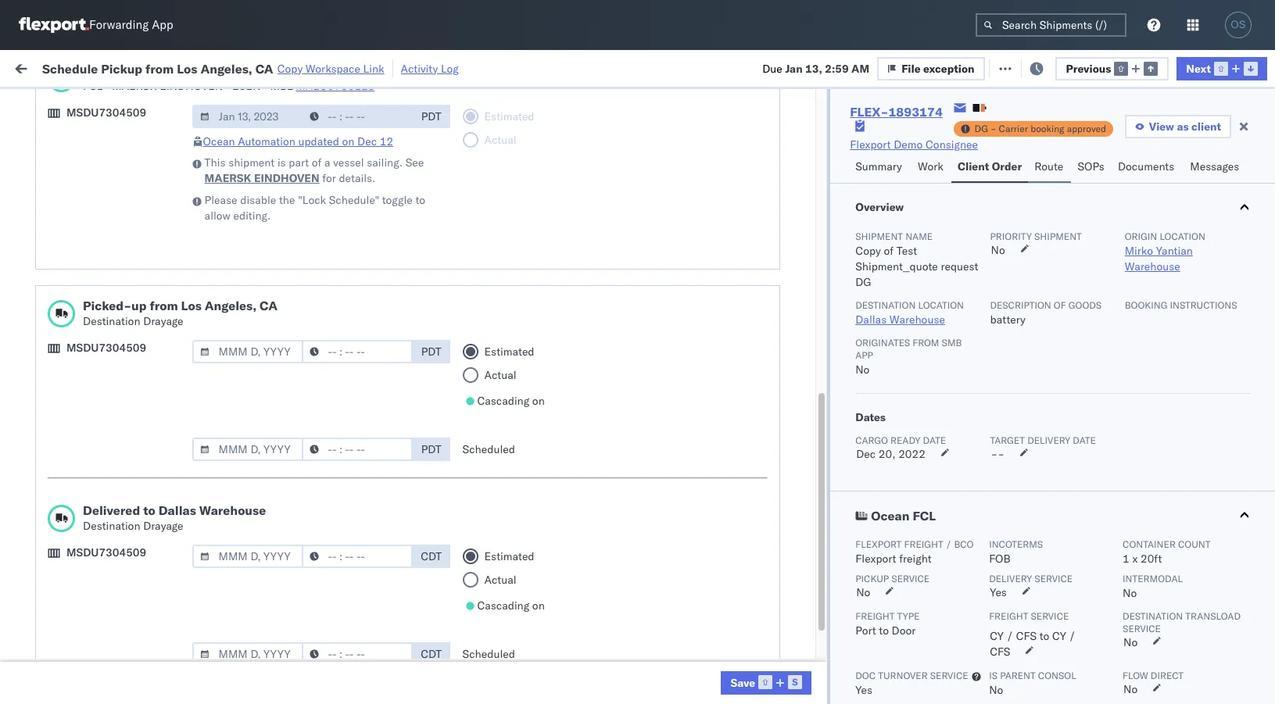Task type: locate. For each thing, give the bounding box(es) containing it.
0 vertical spatial maersk
[[112, 79, 157, 93]]

pm for schedule pickup from rotterdam, netherlands button corresponding to 11:30 pm est, jan 23, 2023
[[285, 430, 302, 445]]

2 resize handle column header from the left
[[397, 121, 416, 705]]

2:59 am edt, nov 5, 2022 for third schedule pickup from los angeles, ca link from the bottom
[[252, 190, 389, 204]]

1 actual from the top
[[484, 368, 517, 382]]

dates
[[856, 411, 886, 425]]

container up the consignee on the right top
[[963, 121, 1005, 133]]

confirm inside the confirm pickup from los angeles, ca
[[36, 319, 76, 333]]

freight type port to door
[[856, 611, 920, 638]]

documents inside "upload customs clearance documents" button
[[36, 231, 93, 245]]

schedule delivery appointment button down workitem "button"
[[36, 154, 192, 171]]

2023
[[371, 430, 398, 445], [365, 465, 392, 479], [371, 499, 398, 513], [364, 534, 391, 548], [364, 568, 391, 582], [360, 637, 387, 651]]

my work
[[16, 57, 85, 79]]

flex- down 'shipment'
[[863, 258, 897, 272]]

0 vertical spatial warehouse
[[1125, 260, 1181, 274]]

vessel
[[333, 156, 364, 170]]

upload inside button
[[36, 215, 72, 229]]

abcdefg78456546
[[1065, 258, 1170, 272], [1065, 293, 1170, 307]]

appointment down delivered at left
[[128, 533, 192, 547]]

documents for first upload customs clearance documents link from the bottom of the page
[[36, 506, 93, 520]]

no down priority
[[991, 243, 1005, 257]]

4 appointment from the top
[[128, 533, 192, 547]]

2 lhuu7894563, from the top
[[963, 292, 1044, 307]]

1 11:30 from the top
[[252, 430, 282, 445]]

los down "upload customs clearance documents" button at left top
[[147, 250, 165, 264]]

no down intermodal
[[1123, 586, 1137, 601]]

filtered by:
[[16, 96, 72, 110]]

yes
[[990, 586, 1007, 600], [856, 683, 873, 697]]

2 vertical spatial mmm d, yyyy text field
[[192, 643, 303, 666]]

0 vertical spatial confirm delivery link
[[36, 360, 119, 376]]

drayage inside delivered to dallas warehouse destination drayage
[[143, 519, 183, 533]]

4 schedule delivery appointment from the top
[[36, 533, 192, 547]]

1 horizontal spatial warehouse
[[890, 313, 945, 327]]

service inside destination transload service
[[1123, 623, 1161, 635]]

schedule delivery appointment link for 8:30 pm est, jan 30, 2023
[[36, 532, 192, 548]]

eindhoven up status : ready for work, blocked, in progress
[[160, 79, 223, 93]]

1 vertical spatial maeu9408431
[[1065, 602, 1144, 617]]

2:59 am edt, nov 5, 2022 down this shipment is part of a vessel sailing. see maersk eindhoven for details.
[[252, 190, 389, 204]]

view as client
[[1149, 120, 1221, 134]]

1 vertical spatial 8:30 pm est, jan 30, 2023
[[252, 568, 391, 582]]

1 flex-2130387 from the top
[[863, 430, 944, 445]]

1 vertical spatial dg
[[856, 275, 871, 289]]

1 vertical spatial schedule pickup from rotterdam, netherlands link
[[36, 559, 222, 590]]

8:30 pm est, jan 30, 2023 for schedule pickup from rotterdam, netherlands
[[252, 568, 391, 582]]

0 vertical spatial 8:30 pm est, jan 30, 2023
[[252, 534, 391, 548]]

1 confirm delivery from the top
[[36, 361, 119, 375]]

1 vertical spatial app
[[856, 350, 873, 361]]

2 account from the top
[[762, 430, 803, 445]]

freight for freight service
[[989, 611, 1029, 622]]

1 vertical spatial 11:30
[[252, 499, 282, 513]]

8:30 for schedule pickup from rotterdam, netherlands
[[252, 568, 276, 582]]

0 vertical spatial 11:30
[[252, 430, 282, 445]]

dg inside shipment name copy of test shipment_quote request dg
[[856, 275, 871, 289]]

1 flex-2130384 from the top
[[863, 534, 944, 548]]

0 vertical spatial estimated
[[484, 345, 534, 359]]

• left 251n
[[226, 79, 230, 93]]

1 vertical spatial 8:30
[[252, 568, 276, 582]]

lhuu7894563, uetu5238478 for confirm pickup from los angeles, ca
[[963, 327, 1123, 341]]

cdt
[[421, 550, 442, 564], [421, 647, 442, 662]]

hlxu6269489, down mbl/mawb
[[1046, 155, 1126, 169]]

to
[[416, 193, 425, 207], [143, 503, 155, 518], [879, 624, 889, 638], [1040, 629, 1050, 644]]

0 vertical spatial cascading
[[477, 394, 530, 408]]

3 schedule delivery appointment link from the top
[[36, 394, 192, 410]]

upload for first upload customs clearance documents link from the bottom of the page
[[36, 491, 72, 505]]

1 horizontal spatial app
[[856, 350, 873, 361]]

1 vertical spatial location
[[918, 299, 964, 311]]

2 -- : -- -- text field from the top
[[302, 340, 413, 364]]

dg left carrier on the right top
[[975, 123, 988, 134]]

0 horizontal spatial cy
[[990, 629, 1004, 644]]

appointment up the confirm pickup from los angeles, ca link
[[128, 292, 192, 306]]

0 horizontal spatial eindhoven
[[160, 79, 223, 93]]

flex
[[838, 127, 856, 139]]

goods
[[1069, 299, 1102, 311]]

0 vertical spatial dg
[[975, 123, 988, 134]]

0 horizontal spatial of
[[312, 156, 322, 170]]

pm for schedule pickup from rotterdam, netherlands button related to 8:30 pm est, jan 30, 2023
[[278, 568, 295, 582]]

3 flex-1846748 from the top
[[863, 190, 944, 204]]

2:59 am est, dec 14, 2022 down the 2:00 am est, nov 9, 2022 at top
[[252, 258, 395, 272]]

destination inside delivered to dallas warehouse destination drayage
[[83, 519, 140, 533]]

2:59 am est, dec 14, 2022
[[252, 258, 395, 272], [252, 293, 395, 307]]

disable
[[240, 193, 276, 207]]

cascading for delivered to dallas warehouse
[[477, 599, 530, 613]]

documents
[[1118, 160, 1175, 174], [36, 231, 93, 245], [36, 506, 93, 520]]

lagerfeld up pickup service
[[839, 534, 885, 548]]

flex-1889466 for schedule delivery appointment
[[863, 293, 944, 307]]

lhuu7894563, uetu5238478 down "priority shipment"
[[963, 258, 1123, 272]]

2022 down details.
[[362, 190, 389, 204]]

lagerfeld up freight type port to door
[[839, 568, 885, 582]]

2:59 am est, jan 25, 2023
[[252, 465, 392, 479]]

flex-2130384 for schedule delivery appointment
[[863, 534, 944, 548]]

1 flex-1846748 from the top
[[863, 121, 944, 135]]

is parent consol no
[[989, 670, 1076, 697]]

schedule delivery appointment
[[36, 154, 192, 169], [36, 292, 192, 306], [36, 395, 192, 409], [36, 533, 192, 547]]

5, up details.
[[349, 155, 359, 169]]

dallas for delivered
[[158, 503, 196, 518]]

jan
[[785, 61, 803, 75], [331, 430, 348, 445], [325, 465, 343, 479], [331, 499, 348, 513], [324, 534, 342, 548], [324, 568, 342, 582]]

0 vertical spatial for
[[150, 97, 163, 108]]

uetu5238478 up the goods
[[1047, 258, 1123, 272]]

flex-2130387 down flex-1662119
[[863, 499, 944, 513]]

1 karl from the top
[[816, 396, 836, 410]]

angeles, for second schedule pickup from los angeles, ca link from the bottom
[[168, 250, 211, 264]]

1 vertical spatial upload
[[36, 491, 72, 505]]

container inside 'button'
[[963, 121, 1005, 133]]

1 vertical spatial warehouse
[[890, 313, 945, 327]]

1846748 up shipment_quote
[[897, 224, 944, 238]]

2:59 am edt, nov 5, 2022 down 'updated' in the top of the page
[[252, 155, 389, 169]]

1 vertical spatial schedule pickup from rotterdam, netherlands
[[36, 559, 203, 589]]

2 upload customs clearance documents from the top
[[36, 491, 171, 520]]

dg
[[975, 123, 988, 134], [856, 275, 871, 289]]

gvcu5265864 down "delivery service"
[[963, 602, 1040, 616]]

30, up 3,
[[344, 568, 361, 582]]

0 vertical spatial work
[[171, 61, 198, 75]]

hlxu8034992 for first upload customs clearance documents link from the top
[[1129, 224, 1206, 238]]

scheduled for picked-up from los angeles, ca
[[463, 443, 515, 457]]

2 hlxu8034992 from the top
[[1129, 155, 1206, 169]]

2 upload from the top
[[36, 491, 72, 505]]

destination inside the picked-up from los angeles, ca destination drayage
[[83, 314, 140, 328]]

0 vertical spatial shipment
[[228, 156, 275, 170]]

3,
[[347, 637, 357, 651]]

0 vertical spatial schedule pickup from rotterdam, netherlands button
[[36, 421, 222, 454]]

2 schedule pickup from rotterdam, netherlands link from the top
[[36, 559, 222, 590]]

1 30, from the top
[[344, 534, 361, 548]]

work down flexport demo consignee link
[[918, 160, 944, 174]]

4 ceau7522281, hlxu6269489, hlxu8034992 from the top
[[963, 224, 1206, 238]]

copy inside shipment name copy of test shipment_quote request dg
[[856, 244, 881, 258]]

test123456 for los
[[1065, 121, 1131, 135]]

maersk
[[112, 79, 157, 93], [205, 171, 251, 185]]

schedule pickup from rotterdam, netherlands for 11:30
[[36, 422, 203, 452]]

1 hlxu6269489, from the top
[[1046, 120, 1126, 134]]

1 horizontal spatial file
[[1008, 61, 1027, 75]]

jan left 25,
[[325, 465, 343, 479]]

location
[[1160, 231, 1206, 242], [918, 299, 964, 311]]

zimu3048342 left direct
[[1065, 671, 1139, 685]]

1 vertical spatial dallas
[[158, 503, 196, 518]]

14, up 7:00 pm est, dec 23, 2022
[[348, 293, 365, 307]]

:
[[113, 97, 116, 108], [363, 97, 366, 108]]

test123456 down mbl/mawb
[[1065, 155, 1131, 169]]

30, for schedule delivery appointment
[[344, 534, 361, 548]]

schedule pickup from los angeles, ca down "upload customs clearance documents" button at left top
[[36, 250, 211, 280]]

confirm delivery down the confirm pickup from los angeles, ca
[[36, 361, 119, 375]]

os button
[[1221, 7, 1257, 43]]

gvcu5265864
[[963, 430, 1040, 444], [963, 602, 1040, 616], [963, 636, 1040, 651]]

1 vertical spatial lhuu7894563, uetu5238478
[[963, 292, 1123, 307]]

upload
[[36, 215, 72, 229], [36, 491, 72, 505]]

1 upload customs clearance documents link from the top
[[36, 215, 222, 246]]

1 14, from the top
[[348, 258, 365, 272]]

freight up pickup service
[[899, 552, 932, 566]]

shipment
[[228, 156, 275, 170], [1034, 231, 1082, 242]]

priority shipment
[[990, 231, 1082, 242]]

delivery for 1st confirm delivery button
[[79, 361, 119, 375]]

nov
[[326, 121, 346, 135], [326, 155, 346, 169], [326, 190, 346, 204], [325, 224, 345, 238]]

cascading on for picked-up from los angeles, ca
[[477, 394, 545, 408]]

see
[[406, 156, 424, 170]]

4 hlxu6269489, from the top
[[1046, 224, 1126, 238]]

1889466 down name
[[897, 258, 944, 272]]

2 clearance from the top
[[121, 491, 171, 505]]

1 customs from the top
[[74, 215, 118, 229]]

hlxu6269489, for 1st schedule pickup from los angeles, ca link from the top
[[1046, 120, 1126, 134]]

description of goods battery
[[990, 299, 1102, 327]]

2 8:30 from the top
[[252, 568, 276, 582]]

4 resize handle column header from the left
[[554, 121, 572, 705]]

customs inside button
[[74, 215, 118, 229]]

est,
[[299, 224, 322, 238], [299, 258, 322, 272], [299, 293, 322, 307], [298, 327, 322, 341], [299, 362, 322, 376], [305, 430, 328, 445], [299, 465, 322, 479], [305, 499, 328, 513], [298, 534, 322, 548], [298, 568, 322, 582], [299, 637, 322, 651]]

4 schedule delivery appointment button from the top
[[36, 532, 192, 549]]

1 vertical spatial 5,
[[349, 155, 359, 169]]

bosch ocean test
[[580, 258, 670, 272], [682, 258, 771, 272], [580, 293, 670, 307], [682, 293, 771, 307]]

1889466 up dallas warehouse link
[[897, 293, 944, 307]]

1 vertical spatial work
[[918, 160, 944, 174]]

lhuu7894563, uetu5238478 for schedule delivery appointment
[[963, 292, 1123, 307]]

2130384 for schedule delivery appointment
[[897, 534, 944, 548]]

karl
[[816, 396, 836, 410], [816, 430, 836, 445], [816, 499, 836, 513], [816, 534, 836, 548], [816, 568, 836, 582], [816, 602, 836, 617], [816, 637, 836, 651], [816, 671, 836, 685]]

flex id
[[838, 127, 868, 139]]

count
[[1178, 539, 1211, 550]]

4 hlxu8034992 from the top
[[1129, 224, 1206, 238]]

nyku9743990 down 'fob'
[[963, 568, 1040, 582]]

ready
[[891, 435, 921, 446]]

schedule pickup from los angeles, ca button up delivered at left
[[36, 455, 222, 488]]

rotterdam, for 11:30 pm est, jan 23, 2023
[[147, 422, 203, 436]]

1889466 for confirm pickup from los angeles, ca
[[897, 327, 944, 341]]

angeles, inside the confirm pickup from los angeles, ca
[[161, 319, 204, 333]]

-- : -- -- text field
[[302, 545, 413, 568]]

7 account from the top
[[762, 637, 803, 651]]

flex- up doc
[[863, 637, 897, 651]]

0 horizontal spatial yes
[[856, 683, 873, 697]]

from inside confirm pickup from rotterdam, netherlands
[[115, 594, 138, 608]]

resize handle column header
[[224, 121, 242, 705], [397, 121, 416, 705], [452, 121, 471, 705], [554, 121, 572, 705], [655, 121, 674, 705], [812, 121, 830, 705], [937, 121, 956, 705], [1038, 121, 1057, 705], [1234, 121, 1253, 705], [1235, 121, 1254, 705]]

0 vertical spatial copy
[[277, 61, 303, 75]]

2 cascading from the top
[[477, 599, 530, 613]]

2 zimu3048342 from the top
[[1065, 568, 1139, 582]]

clearance inside button
[[121, 215, 171, 229]]

23, up 25,
[[351, 430, 368, 445]]

0 vertical spatial 30,
[[344, 534, 361, 548]]

incoterms
[[989, 539, 1043, 550]]

3 lhuu7894563, from the top
[[963, 327, 1044, 341]]

location inside origin location mirko yantian warehouse
[[1160, 231, 1206, 242]]

1 vertical spatial 2:59 am est, dec 14, 2022
[[252, 293, 395, 307]]

2:59 am edt, nov 5, 2022 for 1st schedule pickup from los angeles, ca link from the top
[[252, 121, 389, 135]]

route button
[[1028, 152, 1072, 183]]

0 vertical spatial app
[[152, 18, 173, 32]]

6 karl from the top
[[816, 602, 836, 617]]

0 vertical spatial 8:30
[[252, 534, 276, 548]]

summary
[[856, 160, 902, 174]]

-- : -- -- text field
[[302, 105, 413, 128], [302, 340, 413, 364], [302, 438, 413, 461], [302, 643, 413, 666]]

container for container count 1 x 20ft
[[1123, 539, 1176, 550]]

zimu3048342 for schedule pickup from rotterdam, netherlands
[[1065, 568, 1139, 582]]

destination down the picked-
[[83, 314, 140, 328]]

1 vertical spatial 14,
[[348, 293, 365, 307]]

23, for 2023
[[351, 430, 368, 445]]

exception up "1893174"
[[924, 61, 975, 75]]

upload customs clearance documents
[[36, 215, 171, 245], [36, 491, 171, 520]]

gvcu5265864 up "--"
[[963, 430, 1040, 444]]

updated
[[298, 134, 339, 149]]

documents for first upload customs clearance documents link from the top
[[36, 231, 93, 245]]

hlxu8034992
[[1129, 120, 1206, 134], [1129, 155, 1206, 169], [1129, 189, 1206, 203], [1129, 224, 1206, 238]]

2 vertical spatial nyku9743990
[[963, 671, 1040, 685]]

date for --
[[1073, 435, 1096, 446]]

pm
[[278, 327, 295, 341], [285, 430, 302, 445], [285, 499, 302, 513], [278, 534, 295, 548], [278, 568, 295, 582]]

Search Work text field
[[749, 56, 919, 79]]

1 vertical spatial 2130384
[[897, 568, 944, 582]]

9,
[[348, 224, 358, 238]]

no inside 'originates from smb app no'
[[856, 363, 870, 377]]

ca for 1st schedule pickup from los angeles, ca link from the top
[[36, 128, 51, 142]]

2 vertical spatial 2130384
[[897, 671, 944, 685]]

1 vertical spatial 2:59 am edt, nov 5, 2022
[[252, 155, 389, 169]]

2 appointment from the top
[[128, 292, 192, 306]]

this shipment is part of a vessel sailing. see maersk eindhoven for details.
[[205, 156, 424, 185]]

am left '"lock'
[[278, 190, 296, 204]]

gvcu5265864 for 8:30 am est, feb 3, 2023
[[963, 636, 1040, 651]]

a
[[325, 156, 330, 170]]

6 resize handle column header from the left
[[812, 121, 830, 705]]

freight for freight type port to door
[[856, 611, 895, 622]]

numbers inside container numbers
[[963, 134, 1002, 145]]

schedule pickup from rotterdam, netherlands button for 11:30 pm est, jan 23, 2023
[[36, 421, 222, 454]]

1 schedule pickup from rotterdam, netherlands link from the top
[[36, 421, 222, 452]]

am for "upload customs clearance documents" button at left top
[[278, 224, 296, 238]]

am for the schedule delivery appointment button corresponding to 2:59 am est, dec 14, 2022
[[278, 293, 296, 307]]

2 customs from the top
[[74, 491, 118, 505]]

0 vertical spatial nyku9743990
[[963, 533, 1040, 547]]

of inside description of goods battery
[[1054, 299, 1066, 311]]

2 test123456 from the top
[[1065, 155, 1131, 169]]

8:30 pm est, jan 30, 2023
[[252, 534, 391, 548], [252, 568, 391, 582]]

this
[[205, 156, 226, 170]]

cfs down freight service
[[1016, 629, 1037, 644]]

1 vertical spatial actual
[[484, 573, 517, 587]]

2 horizontal spatial warehouse
[[1125, 260, 1181, 274]]

numbers
[[1122, 127, 1161, 139], [963, 134, 1002, 145]]

import work
[[133, 61, 198, 75]]

1 vertical spatial confirm delivery link
[[36, 635, 119, 651]]

documents button
[[1112, 152, 1184, 183]]

1 schedule pickup from rotterdam, netherlands button from the top
[[36, 421, 222, 454]]

1 horizontal spatial cy
[[1052, 629, 1066, 644]]

1 vertical spatial test123456
[[1065, 155, 1131, 169]]

netherlands for 11:30 pm est, jan 23, 2023
[[36, 437, 97, 452]]

1 2130387 from the top
[[897, 430, 944, 445]]

dallas warehouse link
[[856, 313, 945, 327]]

5 resize handle column header from the left
[[655, 121, 674, 705]]

destination inside destination transload service
[[1123, 611, 1183, 622]]

3 edt, from the top
[[299, 190, 323, 204]]

no inside intermodal no
[[1123, 586, 1137, 601]]

1 horizontal spatial work
[[918, 160, 944, 174]]

2 schedule pickup from rotterdam, netherlands button from the top
[[36, 559, 222, 592]]

cascading on
[[477, 394, 545, 408], [477, 599, 545, 613]]

from inside the picked-up from los angeles, ca destination drayage
[[150, 298, 178, 314]]

1 vertical spatial cascading on
[[477, 599, 545, 613]]

for inside this shipment is part of a vessel sailing. see maersk eindhoven for details.
[[322, 171, 336, 185]]

schedule pickup from rotterdam, netherlands button up the confirm pickup from rotterdam, netherlands link
[[36, 559, 222, 592]]

test inside shipment name copy of test shipment_quote request dg
[[897, 244, 917, 258]]

dallas inside destination location dallas warehouse
[[856, 313, 887, 327]]

flex- down flex-1662119
[[863, 499, 897, 513]]

zimu3048342 down 1
[[1065, 568, 1139, 582]]

3 resize handle column header from the left
[[452, 121, 471, 705]]

los up delivered to dallas warehouse destination drayage
[[147, 456, 165, 470]]

next button
[[1177, 57, 1267, 80]]

2 freight from the left
[[989, 611, 1029, 622]]

numbers inside button
[[1122, 127, 1161, 139]]

1 vertical spatial mmm d, yyyy text field
[[192, 438, 303, 461]]

to inside freight type port to door
[[879, 624, 889, 638]]

file exception
[[1008, 61, 1081, 75], [902, 61, 975, 75]]

schedule pickup from los angeles, ca button down "upload customs clearance documents" button at left top
[[36, 249, 222, 282]]

clearance for first upload customs clearance documents link from the bottom of the page
[[121, 491, 171, 505]]

759 at risk
[[288, 61, 342, 75]]

2130384 for schedule pickup from rotterdam, netherlands
[[897, 568, 944, 582]]

4 schedule pickup from los angeles, ca link from the top
[[36, 455, 222, 487]]

1 mmm d, yyyy text field from the top
[[192, 105, 303, 128]]

schedule delivery appointment button down the confirm pickup from los angeles, ca
[[36, 394, 192, 412]]

2 vertical spatial msdu7304509
[[66, 546, 146, 560]]

flex-2130384 down door
[[863, 671, 944, 685]]

freight inside freight type port to door
[[856, 611, 895, 622]]

angeles, inside the picked-up from los angeles, ca destination drayage
[[205, 298, 257, 314]]

test123456 for documents
[[1065, 224, 1131, 238]]

from inside 'originates from smb app no'
[[913, 337, 939, 349]]

1889466 for confirm delivery
[[897, 362, 944, 376]]

ceau7522281, hlxu6269489, hlxu8034992 down sops button
[[963, 189, 1206, 203]]

origin location mirko yantian warehouse
[[1125, 231, 1206, 274]]

3 pdt from the top
[[421, 443, 441, 457]]

0 horizontal spatial •
[[106, 79, 109, 93]]

smb
[[942, 337, 962, 349]]

9 resize handle column header from the left
[[1234, 121, 1253, 705]]

ceau7522281, hlxu6269489, hlxu8034992 for first upload customs clearance documents link from the top
[[963, 224, 1206, 238]]

2 1889466 from the top
[[897, 293, 944, 307]]

schedule pickup from rotterdam, netherlands link for 8:30 pm est, jan 30, 2023
[[36, 559, 222, 590]]

2 schedule delivery appointment link from the top
[[36, 291, 192, 307]]

MMM D, YYYY text field
[[192, 105, 303, 128], [192, 545, 303, 568], [192, 643, 303, 666]]

ca inside the confirm pickup from los angeles, ca
[[36, 334, 51, 348]]

0 vertical spatial documents
[[1118, 160, 1175, 174]]

shipment up maersk eindhoven link
[[228, 156, 275, 170]]

14, down 9,
[[348, 258, 365, 272]]

7 lagerfeld from the top
[[839, 637, 885, 651]]

1 vertical spatial for
[[322, 171, 336, 185]]

flex-1889466 up dallas warehouse link
[[863, 293, 944, 307]]

actual for delivered to dallas warehouse
[[484, 573, 517, 587]]

8:30 pm est, jan 30, 2023 down 11:30 pm est, jan 28, 2023
[[252, 534, 391, 548]]

message
[[211, 61, 255, 75]]

dallas up originates
[[856, 313, 887, 327]]

7 integration test account - karl lagerfeld from the top
[[682, 637, 885, 651]]

msdu7304509 down delivered at left
[[66, 546, 146, 560]]

angeles, for 1st schedule pickup from los angeles, ca link from the top
[[168, 112, 211, 126]]

work inside button
[[171, 61, 198, 75]]

am down ocean automation updated on dec 12 button
[[278, 155, 296, 169]]

0 vertical spatial schedule pickup from rotterdam, netherlands link
[[36, 421, 222, 452]]

flex- down summary button
[[863, 190, 897, 204]]

schedule pickup from los angeles, ca down the 'ready'
[[36, 112, 211, 142]]

flex- down flexport freight / bco flexport freight
[[863, 568, 897, 582]]

app
[[152, 18, 173, 32], [856, 350, 873, 361]]

1 vertical spatial uetu5238478
[[1047, 292, 1123, 307]]

0 vertical spatial uetu5238478
[[1047, 258, 1123, 272]]

schedule pickup from los angeles, ca link down the 'ready'
[[36, 111, 222, 143]]

dallas
[[856, 313, 887, 327], [158, 503, 196, 518]]

1 vertical spatial edt,
[[299, 155, 323, 169]]

shipment inside this shipment is part of a vessel sailing. see maersk eindhoven for details.
[[228, 156, 275, 170]]

schedule delivery appointment up the confirm pickup from los angeles, ca
[[36, 292, 192, 306]]

0 horizontal spatial warehouse
[[199, 503, 266, 518]]

rotterdam, for 8:30 pm est, jan 30, 2023
[[147, 559, 203, 574]]

1 : from the left
[[113, 97, 116, 108]]

11:30
[[252, 430, 282, 445], [252, 499, 282, 513]]

1 vertical spatial zimu3048342
[[1065, 568, 1139, 582]]

1 vertical spatial flex-2130384
[[863, 568, 944, 582]]

editing.
[[233, 209, 271, 223]]

confirm delivery link
[[36, 360, 119, 376], [36, 635, 119, 651]]

am down 11:30 pm est, jan 23, 2023
[[278, 465, 296, 479]]

appointment
[[128, 154, 192, 169], [128, 292, 192, 306], [128, 395, 192, 409], [128, 533, 192, 547]]

mmm d, yyyy text field down the picked-up from los angeles, ca destination drayage
[[192, 340, 303, 364]]

2 cascading on from the top
[[477, 599, 545, 613]]

2130387
[[897, 430, 944, 445], [897, 499, 944, 513], [897, 602, 944, 617], [897, 637, 944, 651]]

1 vertical spatial flexport
[[856, 539, 902, 550]]

2 flex-2130387 from the top
[[863, 499, 944, 513]]

0 horizontal spatial container
[[963, 121, 1005, 133]]

netherlands for 8:30 pm est, jan 30, 2023
[[36, 575, 97, 589]]

confirm for confirm pickup from rotterdam, netherlands button
[[36, 594, 76, 608]]

3 8:30 from the top
[[252, 637, 276, 651]]

ocean inside button
[[871, 508, 910, 524]]

schedule delivery appointment link down workitem "button"
[[36, 154, 192, 169]]

flex-1846748 down demo
[[863, 155, 944, 169]]

0 horizontal spatial location
[[918, 299, 964, 311]]

lagerfeld up doc
[[839, 637, 885, 651]]

integration test account - karl lagerfeld
[[682, 396, 885, 410], [682, 430, 885, 445], [682, 499, 885, 513], [682, 534, 885, 548], [682, 568, 885, 582], [682, 602, 885, 617], [682, 637, 885, 651], [682, 671, 885, 685]]

0 vertical spatial confirm delivery button
[[36, 360, 119, 377]]

0 vertical spatial mmm d, yyyy text field
[[192, 105, 303, 128]]

1 vertical spatial documents
[[36, 231, 93, 245]]

at
[[311, 61, 321, 75]]

upload customs clearance documents inside button
[[36, 215, 171, 245]]

1 2130384 from the top
[[897, 534, 944, 548]]

25,
[[345, 465, 362, 479]]

schedule delivery appointment down workitem "button"
[[36, 154, 192, 169]]

cascading on for delivered to dallas warehouse
[[477, 599, 545, 613]]

schedule delivery appointment link down delivered at left
[[36, 532, 192, 548]]

1 upload from the top
[[36, 215, 72, 229]]

1 horizontal spatial copy
[[856, 244, 881, 258]]

my
[[16, 57, 41, 79]]

1 schedule delivery appointment button from the top
[[36, 154, 192, 171]]

dallas inside delivered to dallas warehouse destination drayage
[[158, 503, 196, 518]]

3 msdu7304509 from the top
[[66, 546, 146, 560]]

3 schedule delivery appointment button from the top
[[36, 394, 192, 412]]

pm left -- : -- -- text box on the left bottom
[[278, 568, 295, 582]]

location inside destination location dallas warehouse
[[918, 299, 964, 311]]

mmm d, yyyy text field for 4th -- : -- -- text field
[[192, 643, 303, 666]]

confirm inside confirm pickup from rotterdam, netherlands
[[36, 594, 76, 608]]

flexport
[[850, 138, 891, 152], [856, 539, 902, 550], [856, 552, 897, 566]]

confirm delivery button down confirm pickup from rotterdam, netherlands
[[36, 635, 119, 653]]

confirm delivery down confirm pickup from rotterdam, netherlands
[[36, 636, 119, 650]]

pdt for second -- : -- -- text field from the bottom of the page
[[421, 443, 441, 457]]

4 1889466 from the top
[[897, 362, 944, 376]]

1 vertical spatial schedule pickup from rotterdam, netherlands button
[[36, 559, 222, 592]]

3 • from the left
[[264, 79, 267, 93]]

0 vertical spatial lhuu7894563,
[[963, 258, 1044, 272]]

schedule pickup from rotterdam, netherlands
[[36, 422, 203, 452], [36, 559, 203, 589]]

1 vertical spatial abcdefg78456546
[[1065, 293, 1170, 307]]

flexport for flexport demo consignee
[[850, 138, 891, 152]]

customs for first upload customs clearance documents link from the top
[[74, 215, 118, 229]]

warehouse inside destination location dallas warehouse
[[890, 313, 945, 327]]

warehouse inside delivered to dallas warehouse destination drayage
[[199, 503, 266, 518]]

1 vertical spatial clearance
[[121, 491, 171, 505]]

delivery for the schedule delivery appointment button for 2:59 am edt, nov 5, 2022
[[85, 154, 125, 169]]

to down service at the right of page
[[1040, 629, 1050, 644]]

container up '20ft'
[[1123, 539, 1176, 550]]

yes down doc
[[856, 683, 873, 697]]

1 netherlands from the top
[[36, 437, 97, 452]]

schedule pickup from rotterdam, netherlands button for 8:30 pm est, jan 30, 2023
[[36, 559, 222, 592]]

3 2130384 from the top
[[897, 671, 944, 685]]

2 vertical spatial test123456
[[1065, 224, 1131, 238]]

lhuu7894563, down description
[[963, 327, 1044, 341]]

no inside the is parent consol no
[[989, 683, 1003, 697]]

request
[[941, 260, 979, 274]]

1 estimated from the top
[[484, 345, 534, 359]]

2023 for 1st schedule pickup from los angeles, ca button from the bottom
[[365, 465, 392, 479]]

warehouse inside origin location mirko yantian warehouse
[[1125, 260, 1181, 274]]

2 vertical spatial 8:30
[[252, 637, 276, 651]]

up
[[131, 298, 147, 314]]

3 netherlands from the top
[[36, 610, 97, 624]]

1 vertical spatial scheduled
[[463, 647, 515, 662]]

3 schedule pickup from los angeles, ca from the top
[[36, 250, 211, 280]]

ceau7522281, down the "order"
[[963, 189, 1044, 203]]

doc
[[856, 670, 876, 682]]

: for status
[[113, 97, 116, 108]]

3 gvcu5265864 from the top
[[963, 636, 1040, 651]]

to inside cy / cfs to cy / cfs
[[1040, 629, 1050, 644]]

0 vertical spatial customs
[[74, 215, 118, 229]]

1 appointment from the top
[[128, 154, 192, 169]]

forwarding app
[[89, 18, 173, 32]]

0 horizontal spatial copy
[[277, 61, 303, 75]]

incoterms fob
[[989, 539, 1043, 566]]

0 horizontal spatial work
[[171, 61, 198, 75]]

yes down 'fob'
[[990, 586, 1007, 600]]

am for 1st confirm delivery button
[[278, 362, 296, 376]]

0 vertical spatial cascading on
[[477, 394, 545, 408]]

2 edt, from the top
[[299, 155, 323, 169]]

4 schedule delivery appointment link from the top
[[36, 532, 192, 548]]

confirm delivery button down the confirm pickup from los angeles, ca
[[36, 360, 119, 377]]

shipment
[[856, 231, 903, 242]]

1 vertical spatial mmm d, yyyy text field
[[192, 545, 303, 568]]

2 nyku9743990 from the top
[[963, 568, 1040, 582]]

maersk inside this shipment is part of a vessel sailing. see maersk eindhoven for details.
[[205, 171, 251, 185]]

1 maeu9408431 from the top
[[1065, 430, 1144, 445]]

2 vertical spatial lhuu7894563,
[[963, 327, 1044, 341]]

cascading for picked-up from los angeles, ca
[[477, 394, 530, 408]]

est, up 8:30 am est, feb 3, 2023 on the left of page
[[298, 568, 322, 582]]

nyku9743990 for schedule pickup from rotterdam, netherlands
[[963, 568, 1040, 582]]

workitem button
[[9, 124, 227, 140]]

0 vertical spatial msdu7304509
[[66, 106, 146, 120]]

container inside container count 1 x 20ft
[[1123, 539, 1176, 550]]

5, down details.
[[349, 190, 359, 204]]

pickup inside the confirm pickup from los angeles, ca
[[79, 319, 112, 333]]

0 vertical spatial gvcu5265864
[[963, 430, 1040, 444]]

5 account from the top
[[762, 568, 803, 582]]

mmm d, yyyy text field for -- : -- -- text box on the left bottom
[[192, 545, 303, 568]]

4 account from the top
[[762, 534, 803, 548]]

MMM D, YYYY text field
[[192, 340, 303, 364], [192, 438, 303, 461]]

id
[[858, 127, 868, 139]]

2 confirm from the top
[[36, 361, 76, 375]]

0 vertical spatial eindhoven
[[160, 79, 223, 93]]

hlxu6269489, for third schedule pickup from los angeles, ca link from the bottom
[[1046, 189, 1126, 203]]

2 schedule delivery appointment from the top
[[36, 292, 192, 306]]

rotterdam, inside confirm pickup from rotterdam, netherlands
[[141, 594, 197, 608]]

8:30 pm est, jan 30, 2023 for schedule delivery appointment
[[252, 534, 391, 548]]

5, down snoozed : no
[[349, 121, 359, 135]]

3 -- : -- -- text field from the top
[[302, 438, 413, 461]]

pickup service
[[856, 573, 930, 585]]

0 horizontal spatial :
[[113, 97, 116, 108]]

schedule delivery appointment button up the confirm pickup from los angeles, ca
[[36, 291, 192, 308]]

of down 'shipment'
[[884, 244, 894, 258]]

0 vertical spatial upload
[[36, 215, 72, 229]]

1 horizontal spatial shipment
[[1034, 231, 1082, 242]]

lhuu7894563, for schedule delivery appointment
[[963, 292, 1044, 307]]

file up "1893174"
[[902, 61, 921, 75]]

los up status : ready for work, blocked, in progress
[[177, 61, 197, 76]]

0 vertical spatial upload customs clearance documents link
[[36, 215, 222, 246]]



Task type: describe. For each thing, give the bounding box(es) containing it.
status : ready for work, blocked, in progress
[[86, 97, 284, 108]]

zimu3048342 for schedule delivery appointment
[[1065, 534, 1139, 548]]

of inside this shipment is part of a vessel sailing. see maersk eindhoven for details.
[[312, 156, 322, 170]]

2 schedule pickup from los angeles, ca button from the top
[[36, 180, 222, 213]]

ca inside the picked-up from los angeles, ca destination drayage
[[260, 298, 278, 314]]

am left feb
[[278, 637, 296, 651]]

from inside the confirm pickup from los angeles, ca
[[115, 319, 138, 333]]

documents inside documents button
[[1118, 160, 1175, 174]]

container numbers
[[963, 121, 1005, 145]]

shipment for this
[[228, 156, 275, 170]]

to inside please disable the "lock schedule" toggle to allow editing.
[[416, 193, 425, 207]]

1 5, from the top
[[349, 121, 359, 135]]

flex- down originates
[[863, 362, 897, 376]]

upload customs clearance documents for first upload customs clearance documents link from the bottom of the page
[[36, 491, 171, 520]]

2 lagerfeld from the top
[[839, 430, 885, 445]]

work button
[[912, 152, 952, 183]]

jan up feb
[[324, 568, 342, 582]]

turnover
[[878, 670, 928, 682]]

consol
[[1038, 670, 1076, 682]]

appointment for 2:59 am est, dec 14, 2022
[[128, 292, 192, 306]]

20ft
[[1141, 552, 1162, 566]]

los inside the confirm pickup from los angeles, ca
[[141, 319, 159, 333]]

ocean fcl inside button
[[871, 508, 936, 524]]

2 1846748 from the top
[[897, 155, 944, 169]]

service up service at the right of page
[[1035, 573, 1073, 585]]

6 account from the top
[[762, 602, 803, 617]]

schedule pickup from los angeles, ca for second schedule pickup from los angeles, ca link from the bottom
[[36, 250, 211, 280]]

1 lhuu7894563, uetu5238478 from the top
[[963, 258, 1123, 272]]

flexport. image
[[19, 17, 89, 33]]

schedule delivery appointment button for 2:59 am edt, nov 5, 2022
[[36, 154, 192, 171]]

dec up 9:00 am est, dec 24, 2022 at the left bottom
[[324, 327, 345, 341]]

5 integration test account - karl lagerfeld from the top
[[682, 568, 885, 582]]

est, up 7:00 pm est, dec 23, 2022
[[299, 293, 322, 307]]

1 1889466 from the top
[[897, 258, 944, 272]]

2 ceau7522281, hlxu6269489, hlxu8034992 from the top
[[963, 155, 1206, 169]]

flex-2130384 for schedule pickup from rotterdam, netherlands
[[863, 568, 944, 582]]

--
[[991, 447, 1005, 461]]

upload customs clearance documents for first upload customs clearance documents link from the top
[[36, 215, 171, 245]]

am for third schedule pickup from los angeles, ca button from the bottom of the page
[[278, 190, 296, 204]]

location for yantian
[[1160, 231, 1206, 242]]

flex id button
[[830, 124, 940, 140]]

netherlands inside confirm pickup from rotterdam, netherlands
[[36, 610, 97, 624]]

2 integration from the top
[[682, 430, 736, 445]]

3 ceau7522281, from the top
[[963, 189, 1044, 203]]

dec up 7:00 pm est, dec 23, 2022
[[325, 293, 346, 307]]

0 horizontal spatial cfs
[[990, 645, 1011, 659]]

1 horizontal spatial /
[[1007, 629, 1014, 644]]

3 schedule pickup from los angeles, ca button from the top
[[36, 249, 222, 282]]

"lock
[[298, 193, 326, 207]]

4 lagerfeld from the top
[[839, 534, 885, 548]]

1 horizontal spatial yes
[[990, 586, 1007, 600]]

flexport freight / bco flexport freight
[[856, 539, 974, 566]]

11:30 for 11:30 pm est, jan 23, 2023
[[252, 430, 282, 445]]

status
[[86, 97, 113, 108]]

pdt for 2nd -- : -- -- text field from the top of the page
[[421, 345, 441, 359]]

1 2:59 am est, dec 14, 2022 from the top
[[252, 258, 395, 272]]

schedule pickup from los angeles, ca copy workspace link
[[42, 61, 384, 76]]

schedule delivery appointment for 8:30 pm est, jan 30, 2023
[[36, 533, 192, 547]]

3 nyku9743990 from the top
[[963, 671, 1040, 685]]

est, left feb
[[299, 637, 322, 651]]

2 cdt from the top
[[421, 647, 442, 662]]

2:59 up 7:00 in the left top of the page
[[252, 293, 276, 307]]

6 integration test account - karl lagerfeld from the top
[[682, 602, 885, 617]]

8 integration from the top
[[682, 671, 736, 685]]

vandelay for vandelay west
[[682, 465, 727, 479]]

jan left 28,
[[331, 499, 348, 513]]

2:59 up maersk eindhoven link
[[252, 155, 276, 169]]

messages button
[[1184, 152, 1248, 183]]

0 horizontal spatial exception
[[924, 61, 975, 75]]

mbl/mawb
[[1065, 127, 1119, 139]]

no right snoozed
[[370, 97, 383, 108]]

eindhoven inside this shipment is part of a vessel sailing. see maersk eindhoven for details.
[[254, 171, 320, 185]]

2:59 right "13,"
[[825, 61, 849, 75]]

snooze
[[424, 127, 455, 139]]

1 -- : -- -- text field from the top
[[302, 105, 413, 128]]

1 horizontal spatial file exception
[[1008, 61, 1081, 75]]

action
[[1220, 61, 1255, 75]]

priority
[[990, 231, 1032, 242]]

shipment name copy of test shipment_quote request dg
[[856, 231, 979, 289]]

1 • from the left
[[106, 79, 109, 93]]

msdu7304509 for delivered to dallas warehouse
[[66, 546, 146, 560]]

flow direct
[[1123, 670, 1184, 682]]

0 vertical spatial freight
[[904, 539, 944, 550]]

5 integration from the top
[[682, 568, 736, 582]]

1 horizontal spatial exception
[[1030, 61, 1081, 75]]

4 -- : -- -- text field from the top
[[302, 643, 413, 666]]

no down the flow
[[1124, 683, 1138, 697]]

booking
[[1031, 123, 1065, 134]]

gvcu5265864 for 11:30 pm est, jan 23, 2023
[[963, 430, 1040, 444]]

schedule pickup from rotterdam, netherlands for 8:30
[[36, 559, 203, 589]]

11:30 for 11:30 pm est, jan 28, 2023
[[252, 499, 282, 513]]

2:59 down progress
[[252, 121, 276, 135]]

ceau7522281, hlxu6269489, hlxu8034992 for 1st schedule pickup from los angeles, ca link from the top
[[963, 120, 1206, 134]]

4 integration test account - karl lagerfeld from the top
[[682, 534, 885, 548]]

schedule delivery appointment link for 2:59 am est, dec 14, 2022
[[36, 291, 192, 307]]

am down the 2:00 am est, nov 9, 2022 at top
[[278, 258, 296, 272]]

flex- up 20, on the bottom
[[863, 430, 897, 445]]

hlxu6269489, for schedule delivery appointment link for 2:59 am edt, nov 5, 2022
[[1046, 155, 1126, 169]]

1 confirm delivery button from the top
[[36, 360, 119, 377]]

schedule pickup from los angeles, ca for 4th schedule pickup from los angeles, ca link from the top
[[36, 456, 211, 486]]

flex- up id
[[850, 104, 889, 120]]

1 account from the top
[[762, 396, 803, 410]]

est, up 2:59 am est, jan 25, 2023
[[305, 430, 328, 445]]

est, down please disable the "lock schedule" toggle to allow editing.
[[299, 224, 322, 238]]

nov up details.
[[326, 155, 346, 169]]

container count 1 x 20ft
[[1123, 539, 1211, 566]]

4 1846748 from the top
[[897, 224, 944, 238]]

flex- down flex id button at top right
[[863, 155, 897, 169]]

to inside delivered to dallas warehouse destination drayage
[[143, 503, 155, 518]]

nov left 9,
[[325, 224, 345, 238]]

activity
[[401, 61, 438, 75]]

2 integration test account - karl lagerfeld from the top
[[682, 430, 885, 445]]

angeles, for third schedule pickup from los angeles, ca link from the bottom
[[168, 181, 211, 195]]

4 integration from the top
[[682, 534, 736, 548]]

confirm pickup from los angeles, ca
[[36, 319, 204, 348]]

batch action button
[[1163, 56, 1265, 79]]

1 msdu7304509 from the top
[[66, 106, 146, 120]]

1889466 for schedule delivery appointment
[[897, 293, 944, 307]]

2 maeu9408431 from the top
[[1065, 602, 1144, 617]]

consignee
[[926, 138, 978, 152]]

confirm for confirm pickup from los angeles, ca button
[[36, 319, 76, 333]]

flex-1893174
[[850, 104, 943, 120]]

previous button
[[1055, 57, 1169, 80]]

due jan 13, 2:59 am
[[763, 61, 870, 75]]

schedule delivery appointment button for 2:59 am est, dec 14, 2022
[[36, 291, 192, 308]]

3 flex-2130384 from the top
[[863, 671, 944, 685]]

flexport demo consignee link
[[850, 137, 978, 152]]

type
[[897, 611, 920, 622]]

nov down snoozed
[[326, 121, 346, 135]]

flex- down the flex-1893174
[[863, 121, 897, 135]]

0 horizontal spatial app
[[152, 18, 173, 32]]

nyku9743990 for schedule delivery appointment
[[963, 533, 1040, 547]]

1 lagerfeld from the top
[[839, 396, 885, 410]]

8:30 for schedule delivery appointment
[[252, 534, 276, 548]]

1 cy from the left
[[990, 629, 1004, 644]]

nov down details.
[[326, 190, 346, 204]]

workspace
[[306, 61, 360, 75]]

sops button
[[1072, 152, 1112, 183]]

3 zimu3048342 from the top
[[1065, 671, 1139, 685]]

of inside shipment name copy of test shipment_quote request dg
[[884, 244, 894, 258]]

11:30 pm est, jan 23, 2023
[[252, 430, 398, 445]]

1 abcdefg78456546 from the top
[[1065, 258, 1170, 272]]

2 5, from the top
[[349, 155, 359, 169]]

2022 right 9,
[[361, 224, 388, 238]]

2 ceau7522281, from the top
[[963, 155, 1044, 169]]

date for dec 20, 2022
[[923, 435, 946, 446]]

1 cdt from the top
[[421, 550, 442, 564]]

3 integration test account - karl lagerfeld from the top
[[682, 499, 885, 513]]

warehouse for delivered to dallas warehouse
[[199, 503, 266, 518]]

205 on track
[[360, 61, 424, 75]]

4 2130387 from the top
[[897, 637, 944, 651]]

hlxu6269489, for first upload customs clearance documents link from the top
[[1046, 224, 1126, 238]]

port
[[856, 624, 876, 638]]

originates
[[856, 337, 910, 349]]

1 vertical spatial freight
[[899, 552, 932, 566]]

2 flex-1846748 from the top
[[863, 155, 944, 169]]

1 1846748 from the top
[[897, 121, 944, 135]]

confirm for 1st confirm delivery button
[[36, 361, 76, 375]]

angeles, for the confirm pickup from los angeles, ca link
[[161, 319, 204, 333]]

mode
[[479, 127, 503, 139]]

flex-1889466 for confirm delivery
[[863, 362, 944, 376]]

am right "13,"
[[852, 61, 870, 75]]

numbers for mbl/mawb numbers
[[1122, 127, 1161, 139]]

delivered
[[83, 503, 140, 518]]

upload customs clearance documents button
[[36, 215, 222, 247]]

2 gvcu5265864 from the top
[[963, 602, 1040, 616]]

1 vertical spatial yes
[[856, 683, 873, 697]]

5 lagerfeld from the top
[[839, 568, 885, 582]]

1 ceau7522281, from the top
[[963, 120, 1044, 134]]

2022 up 9:00 am est, dec 24, 2022 at the left bottom
[[367, 327, 394, 341]]

1
[[1123, 552, 1130, 566]]

2 14, from the top
[[348, 293, 365, 307]]

due
[[763, 61, 783, 75]]

jan down 11:30 pm est, jan 28, 2023
[[324, 534, 342, 548]]

intermodal no
[[1123, 573, 1183, 601]]

2 mmm d, yyyy text field from the top
[[192, 438, 303, 461]]

flex- up port
[[863, 602, 897, 617]]

client
[[1192, 120, 1221, 134]]

dec down the 2:00 am est, nov 9, 2022 at top
[[325, 258, 346, 272]]

30, for schedule pickup from rotterdam, netherlands
[[344, 568, 361, 582]]

dg - carrier booking approved
[[975, 123, 1106, 134]]

2 2130387 from the top
[[897, 499, 944, 513]]

lhuu7894563, for confirm pickup from los angeles, ca
[[963, 327, 1044, 341]]

los inside the picked-up from los angeles, ca destination drayage
[[181, 298, 202, 314]]

2 schedule pickup from los angeles, ca link from the top
[[36, 180, 222, 212]]

2:59 am edt, nov 5, 2022 for schedule delivery appointment link for 2:59 am edt, nov 5, 2022
[[252, 155, 389, 169]]

delivery for the schedule delivery appointment button related to 8:30 pm est, jan 30, 2023
[[85, 533, 125, 547]]

maeu9736123
[[296, 79, 375, 93]]

dec down cargo
[[856, 447, 876, 461]]

work inside button
[[918, 160, 944, 174]]

2 confirm delivery from the top
[[36, 636, 119, 650]]

angeles, for 4th schedule pickup from los angeles, ca link from the top
[[168, 456, 211, 470]]

estimated for picked-up from los angeles, ca
[[484, 345, 534, 359]]

3 2130387 from the top
[[897, 602, 944, 617]]

2 karl from the top
[[816, 430, 836, 445]]

jan up 25,
[[331, 430, 348, 445]]

2 cy from the left
[[1052, 629, 1066, 644]]

appointment for 8:30 pm est, jan 30, 2023
[[128, 533, 192, 547]]

(0)
[[255, 61, 275, 75]]

flex- down dallas warehouse link
[[863, 327, 897, 341]]

mbl/mawb numbers
[[1065, 127, 1161, 139]]

est, down 11:30 pm est, jan 23, 2023
[[299, 465, 322, 479]]

confirm for second confirm delivery button
[[36, 636, 76, 650]]

est, down 7:00 pm est, dec 23, 2022
[[299, 362, 322, 376]]

7 karl from the top
[[816, 637, 836, 651]]

delivery for second confirm delivery button
[[79, 636, 119, 650]]

am for 1st schedule pickup from los angeles, ca button from the bottom
[[278, 465, 296, 479]]

2 abcdefg78456546 from the top
[[1065, 293, 1170, 307]]

view as client button
[[1125, 115, 1232, 138]]

location for warehouse
[[918, 299, 964, 311]]

1 flex-1889466 from the top
[[863, 258, 944, 272]]

11:30 pm est, jan 28, 2023
[[252, 499, 398, 513]]

work,
[[165, 97, 190, 108]]

track
[[399, 61, 424, 75]]

pm for the schedule delivery appointment button related to 8:30 pm est, jan 30, 2023
[[278, 534, 295, 548]]

deadline button
[[244, 124, 400, 140]]

2022 right 24,
[[368, 362, 395, 376]]

container for container numbers
[[963, 121, 1005, 133]]

numbers for container numbers
[[963, 134, 1002, 145]]

1 integration test account - karl lagerfeld from the top
[[682, 396, 885, 410]]

ca for third schedule pickup from los angeles, ca link from the bottom
[[36, 197, 51, 211]]

los down the 'ready'
[[147, 112, 165, 126]]

delivery for the schedule delivery appointment button corresponding to 2:59 am est, dec 14, 2022
[[85, 292, 125, 306]]

flex- down port
[[863, 671, 897, 685]]

jan left "13,"
[[785, 61, 803, 75]]

7 integration from the top
[[682, 637, 736, 651]]

work
[[45, 57, 85, 79]]

6 integration from the top
[[682, 602, 736, 617]]

2 • from the left
[[226, 79, 230, 93]]

2022 down the "toggle"
[[368, 258, 395, 272]]

pm down 2:59 am est, jan 25, 2023
[[285, 499, 302, 513]]

dallas for destination
[[856, 313, 887, 327]]

6 lagerfeld from the top
[[839, 602, 885, 617]]

est, up 9:00 am est, dec 24, 2022 at the left bottom
[[298, 327, 322, 341]]

1 resize handle column header from the left
[[224, 121, 242, 705]]

import work button
[[127, 50, 205, 85]]

flex- down overview
[[863, 224, 897, 238]]

cy / cfs to cy / cfs
[[990, 629, 1076, 659]]

10 resize handle column header from the left
[[1235, 121, 1254, 705]]

ca for second schedule pickup from los angeles, ca link from the bottom
[[36, 265, 51, 280]]

Search Shipments (/) text field
[[976, 13, 1127, 37]]

bco
[[954, 539, 974, 550]]

destination inside destination location dallas warehouse
[[856, 299, 916, 311]]

fcl inside button
[[913, 508, 936, 524]]

flexport for flexport freight / bco flexport freight
[[856, 539, 902, 550]]

delivery
[[1028, 435, 1071, 446]]

drayage inside the picked-up from los angeles, ca destination drayage
[[143, 314, 183, 328]]

confirm pickup from rotterdam, netherlands button
[[36, 593, 222, 626]]

copy workspace link button
[[277, 61, 384, 75]]

details.
[[339, 171, 376, 185]]

2023 for schedule pickup from rotterdam, netherlands button related to 8:30 pm est, jan 30, 2023
[[364, 568, 391, 582]]

picked-up from los angeles, ca destination drayage
[[83, 298, 278, 328]]

2:59 down the 2:00
[[252, 258, 276, 272]]

7:00
[[252, 327, 276, 341]]

4 ceau7522281, from the top
[[963, 224, 1044, 238]]

vandelay for vandelay
[[580, 465, 625, 479]]

automation
[[238, 134, 295, 149]]

est, down 2:59 am est, jan 25, 2023
[[305, 499, 328, 513]]

confirm delivery link for second confirm delivery button
[[36, 635, 119, 651]]

maeu9408431 for 11:30 pm est, jan 23, 2023
[[1065, 430, 1144, 445]]

next
[[1186, 61, 1211, 75]]

/ inside flexport freight / bco flexport freight
[[946, 539, 952, 550]]

mbl
[[270, 79, 293, 93]]

upload for first upload customs clearance documents link from the top
[[36, 215, 72, 229]]

est, down 11:30 pm est, jan 28, 2023
[[298, 534, 322, 548]]

container numbers button
[[956, 118, 1042, 146]]

0 horizontal spatial file exception
[[902, 61, 975, 75]]

3 karl from the top
[[816, 499, 836, 513]]

blocked,
[[192, 97, 232, 108]]

the
[[279, 193, 295, 207]]

2023 for the schedule delivery appointment button related to 8:30 pm est, jan 30, 2023
[[364, 534, 391, 548]]

am for the schedule delivery appointment button for 2:59 am edt, nov 5, 2022
[[278, 155, 296, 169]]

schedule"
[[329, 193, 379, 207]]

2023 for schedule pickup from rotterdam, netherlands button corresponding to 11:30 pm est, jan 23, 2023
[[371, 430, 398, 445]]

2 horizontal spatial /
[[1069, 629, 1076, 644]]

delivered to dallas warehouse destination drayage
[[83, 503, 266, 533]]

customs for first upload customs clearance documents link from the bottom of the page
[[74, 491, 118, 505]]

3 flex-2130387 from the top
[[863, 602, 944, 617]]

los up "upload customs clearance documents" button at left top
[[147, 181, 165, 195]]

8 resize handle column header from the left
[[1038, 121, 1057, 705]]

1 lhuu7894563, from the top
[[963, 258, 1044, 272]]

flex- up pickup service
[[863, 534, 897, 548]]

pickup inside confirm pickup from rotterdam, netherlands
[[79, 594, 112, 608]]

dec left 24,
[[325, 362, 346, 376]]

1662119
[[897, 465, 944, 479]]

2022 up 7:00 pm est, dec 23, 2022
[[368, 293, 395, 307]]

2022 down 'ready'
[[899, 447, 926, 461]]

1 horizontal spatial cfs
[[1016, 629, 1037, 644]]

flex- up dallas warehouse link
[[863, 293, 897, 307]]

4 schedule pickup from los angeles, ca button from the top
[[36, 455, 222, 488]]

view
[[1149, 120, 1174, 134]]

dec left 12
[[357, 134, 377, 149]]

5 karl from the top
[[816, 568, 836, 582]]

schedule pickup from rotterdam, netherlands link for 11:30 pm est, jan 23, 2023
[[36, 421, 222, 452]]

confirm pickup from rotterdam, netherlands link
[[36, 593, 222, 624]]

no up the flow
[[1124, 636, 1138, 650]]

est, down the 2:00 am est, nov 9, 2022 at top
[[299, 258, 322, 272]]

copy inside schedule pickup from los angeles, ca copy workspace link
[[277, 61, 303, 75]]

7:00 pm est, dec 23, 2022
[[252, 327, 394, 341]]

flex- down 20, on the bottom
[[863, 465, 897, 479]]

filtered
[[16, 96, 54, 110]]

4 flex-1846748 from the top
[[863, 224, 944, 238]]

2022 down snoozed : no
[[362, 121, 389, 135]]

ca for 4th schedule pickup from los angeles, ca link from the top
[[36, 472, 51, 486]]

schedule delivery appointment for 2:59 am edt, nov 5, 2022
[[36, 154, 192, 169]]

2:59 down maersk eindhoven link
[[252, 190, 276, 204]]

is
[[277, 156, 286, 170]]

msdu7304509 for picked-up from los angeles, ca
[[66, 341, 146, 355]]

8 lagerfeld from the top
[[839, 671, 885, 685]]

8 account from the top
[[762, 671, 803, 685]]

8 integration test account - karl lagerfeld from the top
[[682, 671, 885, 685]]

2:59 down 11:30 pm est, jan 23, 2023
[[252, 465, 276, 479]]

0 horizontal spatial for
[[150, 97, 163, 108]]

actual for picked-up from los angeles, ca
[[484, 368, 517, 382]]

2022 down 12
[[362, 155, 389, 169]]

batch action
[[1187, 61, 1255, 75]]

no down pickup service
[[856, 586, 871, 600]]

0 horizontal spatial file
[[902, 61, 921, 75]]

759
[[288, 61, 309, 75]]

9:00 am est, dec 24, 2022
[[252, 362, 395, 376]]

1 uetu5238478 from the top
[[1047, 258, 1123, 272]]

2 upload customs clearance documents link from the top
[[36, 490, 222, 521]]

schedule pickup from los angeles, ca for third schedule pickup from los angeles, ca link from the bottom
[[36, 181, 211, 211]]

destination transload service
[[1123, 611, 1241, 635]]

3 account from the top
[[762, 499, 803, 513]]

app inside 'originates from smb app no'
[[856, 350, 873, 361]]

pm for confirm pickup from los angeles, ca button
[[278, 327, 295, 341]]

2 vertical spatial flexport
[[856, 552, 897, 566]]

service left is
[[930, 670, 969, 682]]

service down flexport freight / bco flexport freight
[[892, 573, 930, 585]]

warehouse for destination location
[[890, 313, 945, 327]]

: for snoozed
[[363, 97, 366, 108]]

2 2:59 am est, dec 14, 2022 from the top
[[252, 293, 395, 307]]

1 integration from the top
[[682, 396, 736, 410]]



Task type: vqa. For each thing, say whether or not it's contained in the screenshot.


